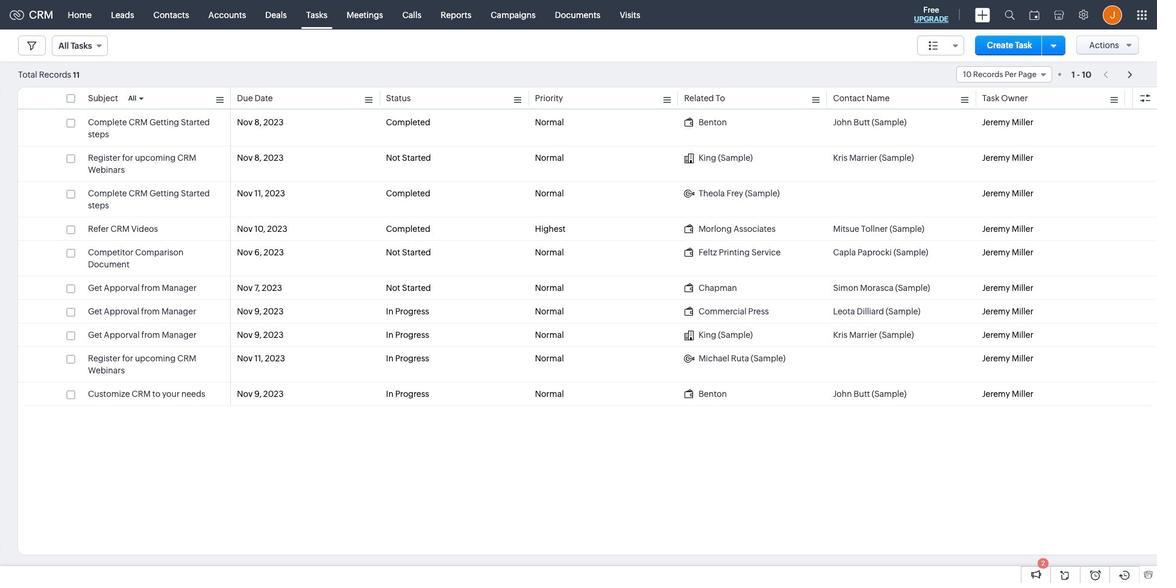 Task type: vqa. For each thing, say whether or not it's contained in the screenshot.
Profile image
yes



Task type: locate. For each thing, give the bounding box(es) containing it.
size image
[[929, 40, 939, 51]]

None field
[[52, 36, 108, 56], [918, 36, 965, 55], [957, 66, 1053, 83], [52, 36, 108, 56], [957, 66, 1053, 83]]

row group
[[18, 111, 1158, 406]]



Task type: describe. For each thing, give the bounding box(es) containing it.
profile element
[[1096, 0, 1130, 29]]

none field size
[[918, 36, 965, 55]]

search element
[[998, 0, 1023, 30]]

logo image
[[10, 10, 24, 20]]

create menu image
[[976, 8, 991, 22]]

calendar image
[[1030, 10, 1040, 20]]

profile image
[[1103, 5, 1123, 24]]

search image
[[1005, 10, 1015, 20]]

create menu element
[[968, 0, 998, 29]]



